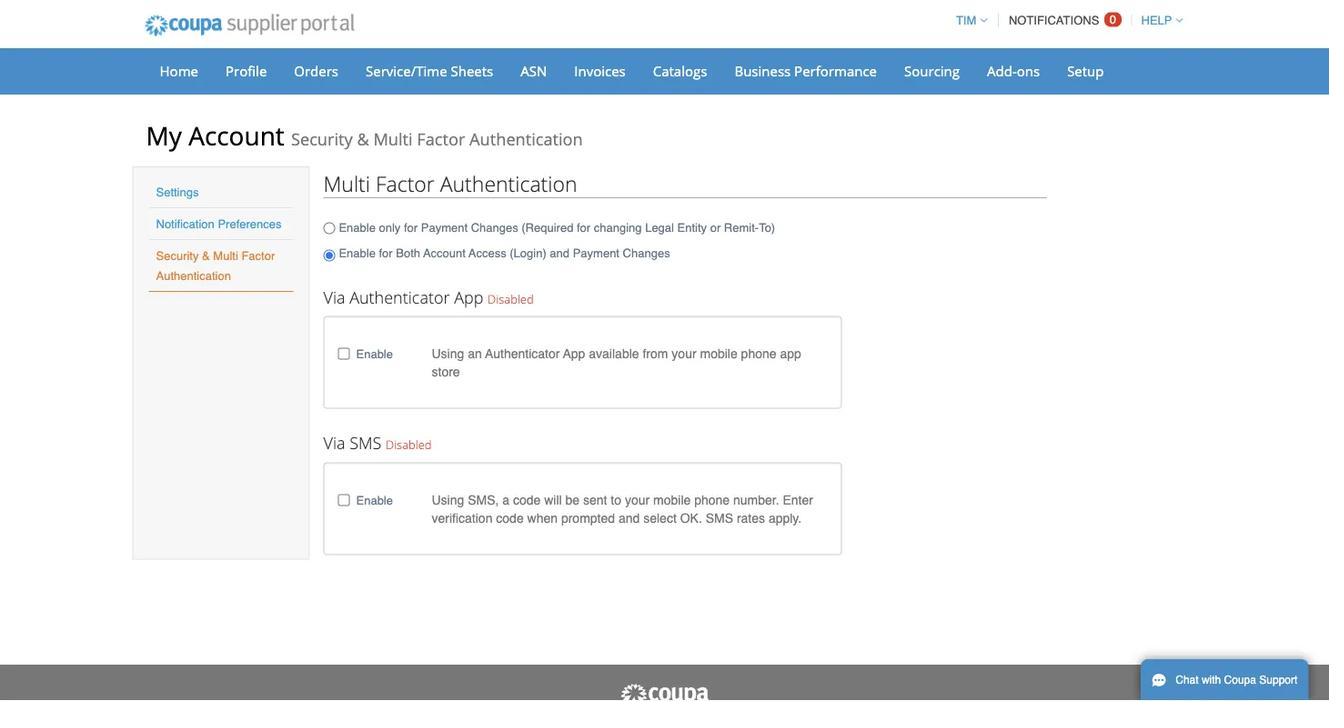 Task type: describe. For each thing, give the bounding box(es) containing it.
0
[[1110, 13, 1117, 26]]

enable down via sms disabled
[[356, 494, 393, 507]]

select
[[644, 511, 677, 526]]

invoices
[[575, 61, 626, 80]]

0 vertical spatial app
[[454, 286, 484, 309]]

prompted
[[562, 511, 615, 526]]

Enable only for Payment Changes (Required for changing Legal Entity or Remit-To) radio
[[324, 217, 335, 240]]

and inside using sms, a code will be sent to your mobile phone number. enter verification code when prompted and select ok. sms rates apply.
[[619, 511, 640, 526]]

settings
[[156, 185, 199, 199]]

1 horizontal spatial for
[[404, 221, 418, 235]]

a
[[503, 493, 510, 507]]

via for via sms
[[324, 433, 345, 455]]

service/time sheets link
[[354, 57, 505, 85]]

service/time
[[366, 61, 447, 80]]

mobile inside using an authenticator app available from your mobile phone app store
[[700, 347, 738, 361]]

tim link
[[948, 14, 988, 27]]

orders link
[[282, 57, 350, 85]]

disabled inside via authenticator app disabled
[[488, 291, 534, 307]]

enable right enable only for payment changes (required for changing legal entity or remit-to) option on the top
[[339, 221, 376, 235]]

your inside using sms, a code will be sent to your mobile phone number. enter verification code when prompted and select ok. sms rates apply.
[[625, 493, 650, 507]]

invoices link
[[563, 57, 638, 85]]

your inside using an authenticator app available from your mobile phone app store
[[672, 347, 697, 361]]

ok.
[[681, 511, 703, 526]]

Enable for Both Account Access (Login) and Payment Changes radio
[[324, 244, 335, 268]]

1 vertical spatial payment
[[573, 246, 620, 260]]

will
[[545, 493, 562, 507]]

setup link
[[1056, 57, 1116, 85]]

settings link
[[156, 185, 199, 199]]

security & multi factor authentication link
[[156, 249, 275, 283]]

using for using sms, a code will be sent to your mobile phone number. enter verification code when prompted and select ok. sms rates apply.
[[432, 493, 465, 507]]

access
[[469, 246, 507, 260]]

factor inside my account security & multi factor authentication
[[417, 128, 465, 151]]

remit-
[[724, 221, 759, 235]]

to)
[[759, 221, 776, 235]]

setup
[[1068, 61, 1105, 80]]

0 horizontal spatial payment
[[421, 221, 468, 235]]

an
[[468, 347, 482, 361]]

asn link
[[509, 57, 559, 85]]

0 horizontal spatial for
[[379, 246, 393, 260]]

profile
[[226, 61, 267, 80]]

notifications 0
[[1009, 13, 1117, 27]]

sourcing link
[[893, 57, 972, 85]]

available
[[589, 347, 640, 361]]

chat
[[1176, 674, 1199, 687]]

multi factor authentication
[[324, 169, 578, 198]]

asn
[[521, 61, 547, 80]]

mobile inside using sms, a code will be sent to your mobile phone number. enter verification code when prompted and select ok. sms rates apply.
[[654, 493, 691, 507]]

notifications
[[1009, 14, 1100, 27]]

sent
[[583, 493, 608, 507]]

enable for both account access (login) and payment changes
[[339, 246, 671, 260]]

business
[[735, 61, 791, 80]]

my
[[146, 118, 182, 153]]

0 horizontal spatial authenticator
[[350, 286, 450, 309]]

multi inside my account security & multi factor authentication
[[374, 128, 413, 151]]

orders
[[294, 61, 339, 80]]

via authenticator app disabled
[[324, 286, 534, 309]]

home link
[[148, 57, 210, 85]]

rates
[[737, 511, 766, 526]]

my account security & multi factor authentication
[[146, 118, 583, 153]]

or
[[711, 221, 721, 235]]

app inside using an authenticator app available from your mobile phone app store
[[563, 347, 586, 361]]

2 horizontal spatial for
[[577, 221, 591, 235]]

tim
[[957, 14, 977, 27]]

from
[[643, 347, 669, 361]]

using for using an authenticator app available from your mobile phone app store
[[432, 347, 465, 361]]

support
[[1260, 674, 1298, 687]]

sms inside using sms, a code will be sent to your mobile phone number. enter verification code when prompted and select ok. sms rates apply.
[[706, 511, 734, 526]]

ons
[[1017, 61, 1041, 80]]

factor inside security & multi factor authentication
[[242, 249, 275, 263]]

profile link
[[214, 57, 279, 85]]

authenticator inside using an authenticator app available from your mobile phone app store
[[485, 347, 560, 361]]

catalogs
[[653, 61, 708, 80]]

be
[[566, 493, 580, 507]]

1 vertical spatial authentication
[[440, 169, 578, 198]]

multi inside security & multi factor authentication
[[213, 249, 238, 263]]

coupa
[[1225, 674, 1257, 687]]

1 vertical spatial factor
[[376, 169, 435, 198]]

using an authenticator app available from your mobile phone app store
[[432, 347, 802, 379]]



Task type: locate. For each thing, give the bounding box(es) containing it.
authentication
[[470, 128, 583, 151], [440, 169, 578, 198], [156, 269, 231, 283]]

phone inside using an authenticator app available from your mobile phone app store
[[741, 347, 777, 361]]

sourcing
[[905, 61, 960, 80]]

1 vertical spatial your
[[625, 493, 650, 507]]

mobile up the 'select'
[[654, 493, 691, 507]]

for left both
[[379, 246, 393, 260]]

0 horizontal spatial disabled
[[386, 437, 432, 453]]

app
[[454, 286, 484, 309], [563, 347, 586, 361]]

0 vertical spatial payment
[[421, 221, 468, 235]]

1 horizontal spatial &
[[357, 128, 369, 151]]

None checkbox
[[338, 348, 350, 360]]

1 vertical spatial changes
[[623, 246, 671, 260]]

0 horizontal spatial &
[[202, 249, 210, 263]]

1 vertical spatial authenticator
[[485, 347, 560, 361]]

1 horizontal spatial disabled
[[488, 291, 534, 307]]

phone up the ok. at bottom
[[695, 493, 730, 507]]

1 horizontal spatial and
[[619, 511, 640, 526]]

disabled down store
[[386, 437, 432, 453]]

account right both
[[424, 246, 466, 260]]

business performance
[[735, 61, 877, 80]]

1 vertical spatial using
[[432, 493, 465, 507]]

catalogs link
[[641, 57, 719, 85]]

sms
[[350, 433, 382, 455], [706, 511, 734, 526]]

2 vertical spatial factor
[[242, 249, 275, 263]]

1 vertical spatial via
[[324, 433, 345, 455]]

security down orders link
[[291, 128, 353, 151]]

using sms, a code will be sent to your mobile phone number. enter verification code when prompted and select ok. sms rates apply.
[[432, 493, 814, 526]]

using inside using an authenticator app available from your mobile phone app store
[[432, 347, 465, 361]]

0 vertical spatial changes
[[471, 221, 519, 235]]

(required
[[522, 221, 574, 235]]

& inside security & multi factor authentication
[[202, 249, 210, 263]]

0 vertical spatial security
[[291, 128, 353, 151]]

payment down the multi factor authentication
[[421, 221, 468, 235]]

disabled
[[488, 291, 534, 307], [386, 437, 432, 453]]

via for via authenticator app
[[324, 286, 345, 309]]

0 vertical spatial sms
[[350, 433, 382, 455]]

chat with coupa support
[[1176, 674, 1298, 687]]

1 vertical spatial multi
[[324, 169, 370, 198]]

and down to
[[619, 511, 640, 526]]

0 horizontal spatial coupa supplier portal image
[[132, 3, 367, 48]]

factor up only
[[376, 169, 435, 198]]

0 horizontal spatial phone
[[695, 493, 730, 507]]

1 using from the top
[[432, 347, 465, 361]]

using
[[432, 347, 465, 361], [432, 493, 465, 507]]

store
[[432, 365, 460, 379]]

entity
[[678, 221, 707, 235]]

help link
[[1134, 14, 1184, 27]]

0 horizontal spatial changes
[[471, 221, 519, 235]]

1 horizontal spatial security
[[291, 128, 353, 151]]

1 vertical spatial account
[[424, 246, 466, 260]]

when
[[528, 511, 558, 526]]

1 horizontal spatial authenticator
[[485, 347, 560, 361]]

1 vertical spatial and
[[619, 511, 640, 526]]

and
[[550, 246, 570, 260], [619, 511, 640, 526]]

verification
[[432, 511, 493, 526]]

add-ons
[[988, 61, 1041, 80]]

0 horizontal spatial app
[[454, 286, 484, 309]]

None checkbox
[[338, 495, 350, 506]]

preferences
[[218, 217, 282, 231]]

authenticator down both
[[350, 286, 450, 309]]

1 horizontal spatial mobile
[[700, 347, 738, 361]]

performance
[[795, 61, 877, 80]]

multi
[[374, 128, 413, 151], [324, 169, 370, 198], [213, 249, 238, 263]]

1 horizontal spatial changes
[[623, 246, 671, 260]]

legal
[[645, 221, 674, 235]]

0 vertical spatial via
[[324, 286, 345, 309]]

0 vertical spatial account
[[189, 118, 285, 153]]

service/time sheets
[[366, 61, 494, 80]]

0 vertical spatial &
[[357, 128, 369, 151]]

your
[[672, 347, 697, 361], [625, 493, 650, 507]]

2 vertical spatial multi
[[213, 249, 238, 263]]

security
[[291, 128, 353, 151], [156, 249, 199, 263]]

using up verification at left
[[432, 493, 465, 507]]

security & multi factor authentication
[[156, 249, 275, 283]]

enable right enable for both account access (login) and payment changes option
[[339, 246, 376, 260]]

0 vertical spatial your
[[672, 347, 697, 361]]

0 horizontal spatial sms
[[350, 433, 382, 455]]

add-ons link
[[976, 57, 1052, 85]]

factor up the multi factor authentication
[[417, 128, 465, 151]]

1 horizontal spatial phone
[[741, 347, 777, 361]]

0 horizontal spatial security
[[156, 249, 199, 263]]

notification preferences link
[[156, 217, 282, 231]]

via
[[324, 286, 345, 309], [324, 433, 345, 455]]

1 vertical spatial phone
[[695, 493, 730, 507]]

2 vertical spatial authentication
[[156, 269, 231, 283]]

0 horizontal spatial account
[[189, 118, 285, 153]]

account down profile link
[[189, 118, 285, 153]]

factor down preferences
[[242, 249, 275, 263]]

your right from
[[672, 347, 697, 361]]

changes up the access
[[471, 221, 519, 235]]

security inside security & multi factor authentication
[[156, 249, 199, 263]]

mobile
[[700, 347, 738, 361], [654, 493, 691, 507]]

changing
[[594, 221, 642, 235]]

0 vertical spatial authentication
[[470, 128, 583, 151]]

&
[[357, 128, 369, 151], [202, 249, 210, 263]]

app
[[780, 347, 802, 361]]

navigation containing notifications 0
[[948, 3, 1184, 38]]

authentication inside my account security & multi factor authentication
[[470, 128, 583, 151]]

authentication down asn link at the top
[[470, 128, 583, 151]]

& inside my account security & multi factor authentication
[[357, 128, 369, 151]]

0 vertical spatial disabled
[[488, 291, 534, 307]]

code
[[513, 493, 541, 507], [496, 511, 524, 526]]

add-
[[988, 61, 1017, 80]]

1 horizontal spatial payment
[[573, 246, 620, 260]]

0 horizontal spatial and
[[550, 246, 570, 260]]

disabled inside via sms disabled
[[386, 437, 432, 453]]

code down a
[[496, 511, 524, 526]]

via sms disabled
[[324, 433, 432, 455]]

1 horizontal spatial app
[[563, 347, 586, 361]]

0 vertical spatial code
[[513, 493, 541, 507]]

authentication up '(required'
[[440, 169, 578, 198]]

both
[[396, 246, 421, 260]]

1 vertical spatial coupa supplier portal image
[[619, 684, 710, 702]]

changes
[[471, 221, 519, 235], [623, 246, 671, 260]]

help
[[1142, 14, 1173, 27]]

to
[[611, 493, 622, 507]]

payment
[[421, 221, 468, 235], [573, 246, 620, 260]]

multi down the service/time
[[374, 128, 413, 151]]

app down the access
[[454, 286, 484, 309]]

changes down legal
[[623, 246, 671, 260]]

1 vertical spatial disabled
[[386, 437, 432, 453]]

for left changing
[[577, 221, 591, 235]]

navigation
[[948, 3, 1184, 38]]

0 vertical spatial factor
[[417, 128, 465, 151]]

1 horizontal spatial account
[[424, 246, 466, 260]]

1 via from the top
[[324, 286, 345, 309]]

0 vertical spatial multi
[[374, 128, 413, 151]]

enter
[[783, 493, 814, 507]]

0 horizontal spatial your
[[625, 493, 650, 507]]

1 vertical spatial security
[[156, 249, 199, 263]]

authentication down notification
[[156, 269, 231, 283]]

1 vertical spatial &
[[202, 249, 210, 263]]

chat with coupa support button
[[1141, 660, 1309, 702]]

2 using from the top
[[432, 493, 465, 507]]

authentication inside security & multi factor authentication
[[156, 269, 231, 283]]

1 horizontal spatial multi
[[324, 169, 370, 198]]

number.
[[734, 493, 780, 507]]

0 vertical spatial coupa supplier portal image
[[132, 3, 367, 48]]

sms,
[[468, 493, 499, 507]]

phone
[[741, 347, 777, 361], [695, 493, 730, 507]]

phone left app
[[741, 347, 777, 361]]

0 horizontal spatial mobile
[[654, 493, 691, 507]]

& down notification preferences
[[202, 249, 210, 263]]

0 horizontal spatial multi
[[213, 249, 238, 263]]

disabled down the enable for both account access (login) and payment changes on the top of page
[[488, 291, 534, 307]]

1 horizontal spatial your
[[672, 347, 697, 361]]

1 horizontal spatial sms
[[706, 511, 734, 526]]

security inside my account security & multi factor authentication
[[291, 128, 353, 151]]

app left available
[[563, 347, 586, 361]]

2 horizontal spatial multi
[[374, 128, 413, 151]]

0 vertical spatial authenticator
[[350, 286, 450, 309]]

for
[[404, 221, 418, 235], [577, 221, 591, 235], [379, 246, 393, 260]]

multi up enable only for payment changes (required for changing legal entity or remit-to) option on the top
[[324, 169, 370, 198]]

2 via from the top
[[324, 433, 345, 455]]

security down notification
[[156, 249, 199, 263]]

0 vertical spatial and
[[550, 246, 570, 260]]

phone inside using sms, a code will be sent to your mobile phone number. enter verification code when prompted and select ok. sms rates apply.
[[695, 493, 730, 507]]

sheets
[[451, 61, 494, 80]]

0 vertical spatial mobile
[[700, 347, 738, 361]]

1 vertical spatial app
[[563, 347, 586, 361]]

using inside using sms, a code will be sent to your mobile phone number. enter verification code when prompted and select ok. sms rates apply.
[[432, 493, 465, 507]]

0 vertical spatial phone
[[741, 347, 777, 361]]

for right only
[[404, 221, 418, 235]]

1 horizontal spatial coupa supplier portal image
[[619, 684, 710, 702]]

account
[[189, 118, 285, 153], [424, 246, 466, 260]]

using up store
[[432, 347, 465, 361]]

notification preferences
[[156, 217, 282, 231]]

enable down via authenticator app disabled
[[356, 347, 393, 361]]

home
[[160, 61, 198, 80]]

multi down notification preferences
[[213, 249, 238, 263]]

business performance link
[[723, 57, 889, 85]]

1 vertical spatial sms
[[706, 511, 734, 526]]

with
[[1202, 674, 1222, 687]]

and down enable only for payment changes (required for changing legal entity or remit-to)
[[550, 246, 570, 260]]

1 vertical spatial mobile
[[654, 493, 691, 507]]

your right to
[[625, 493, 650, 507]]

enable only for payment changes (required for changing legal entity or remit-to)
[[339, 221, 776, 235]]

1 vertical spatial code
[[496, 511, 524, 526]]

mobile right from
[[700, 347, 738, 361]]

coupa supplier portal image
[[132, 3, 367, 48], [619, 684, 710, 702]]

payment down changing
[[573, 246, 620, 260]]

(login)
[[510, 246, 547, 260]]

code right a
[[513, 493, 541, 507]]

authenticator
[[350, 286, 450, 309], [485, 347, 560, 361]]

apply.
[[769, 511, 802, 526]]

only
[[379, 221, 401, 235]]

authenticator right an in the left of the page
[[485, 347, 560, 361]]

0 vertical spatial using
[[432, 347, 465, 361]]

& down the service/time
[[357, 128, 369, 151]]

notification
[[156, 217, 215, 231]]



Task type: vqa. For each thing, say whether or not it's contained in the screenshot.
Ranking?
no



